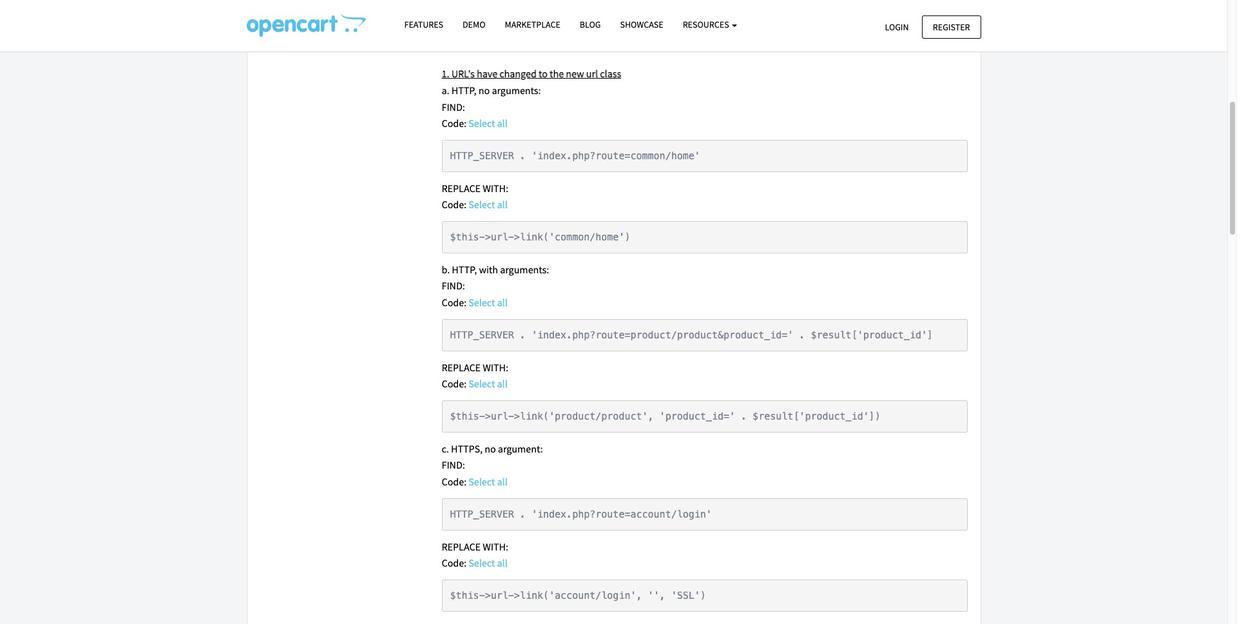 Task type: describe. For each thing, give the bounding box(es) containing it.
to inside the "1. url's have changed to the new url class a. http, no arguments: find:"
[[539, 67, 548, 80]]

with
[[479, 263, 498, 276]]

examples
[[442, 34, 483, 47]]

completion.
[[534, 34, 586, 47]]

brief
[[481, 1, 501, 14]]

b.
[[442, 263, 450, 276]]

here is a brief breakdown (tho not limited to just these changes). using a good code editor, follow the steps below using specific find/replace based on the context. perhaps a good regex string can make it more global, but for now, some examples for manual completion.
[[442, 1, 952, 47]]

>url- for >link('common/home')
[[485, 232, 514, 243]]

marketplace link
[[495, 14, 570, 36]]

class
[[600, 67, 622, 80]]

>link('common/home')
[[514, 232, 631, 243]]

$this->url->link('common/home')
[[450, 232, 637, 243]]

just
[[633, 1, 649, 14]]

select all link for $this->url->link('account/login', '', 'ssl')
[[469, 557, 508, 569]]

showcase link
[[611, 14, 673, 36]]

changes).
[[677, 1, 718, 14]]

>url- for >link('account/login', '', 'ssl')
[[485, 590, 514, 602]]

3 with: from the top
[[483, 540, 509, 553]]

2 replace with: from the top
[[442, 361, 509, 374]]

marketplace
[[505, 19, 561, 30]]

code: for http_server . 'index.php?route=product/product&product_id=' . $result['product_id']
[[442, 296, 467, 309]]

select all link for http_server . 'index.php?route=account/login'
[[469, 475, 508, 488]]

code: for $this->url->link('product/product', 'product_id=' . $result['product_id'])
[[442, 377, 467, 390]]

the inside the "1. url's have changed to the new url class a. http, no arguments: find:"
[[550, 67, 564, 80]]

on
[[559, 18, 570, 31]]

resources link
[[673, 14, 747, 36]]

>url- for >link('product/product', 'product_id=' . $result['product_id'])
[[485, 411, 514, 422]]

select all link for $this->url->link('product/product', 'product_id=' . $result['product_id'])
[[469, 377, 508, 390]]

http_server . 'index.php?route=common/home'
[[450, 150, 706, 162]]

find: inside the "1. url's have changed to the new url class a. http, no arguments: find:"
[[442, 100, 465, 113]]

all for http_server . 'index.php?route=product/product&product_id=' . $result['product_id']
[[497, 296, 508, 309]]

specific
[[442, 18, 475, 31]]

some
[[907, 18, 931, 31]]

3:02
[[389, 36, 407, 48]]

c.
[[442, 442, 449, 455]]

code: for $this->url->link('common/home')
[[442, 198, 467, 211]]

editor,
[[801, 1, 829, 14]]

select for http_server . 'index.php?route=account/login'
[[469, 475, 495, 488]]

select for $this->url->link('account/login', '', 'ssl')
[[469, 557, 495, 569]]

code: select all for $this->url->link('product/product', 'product_id=' . $result['product_id'])
[[442, 377, 508, 390]]

$this->url->link('product/product', 'product_id=' . $result['product_id'])
[[450, 411, 887, 422]]

new
[[566, 67, 584, 80]]

1 with: from the top
[[483, 182, 509, 195]]

regex
[[694, 18, 717, 31]]

login
[[885, 21, 909, 33]]

manual
[[499, 34, 532, 47]]

1 replace with: from the top
[[442, 182, 509, 195]]

tue jul 22, 2008 3:02 am
[[318, 36, 423, 48]]

now,
[[884, 18, 905, 31]]

no inside the "1. url's have changed to the new url class a. http, no arguments: find:"
[[479, 84, 490, 97]]

1 horizontal spatial a
[[662, 18, 668, 31]]

not
[[573, 1, 588, 14]]

$this- for $this->url->link('common/home')
[[450, 232, 485, 243]]

find/replace
[[477, 18, 529, 31]]

http_server . 'index.php?route=account/login'
[[450, 509, 718, 520]]

tue
[[318, 36, 334, 48]]

steps
[[876, 1, 898, 14]]

2 horizontal spatial a
[[747, 1, 752, 14]]

to inside here is a brief breakdown (tho not limited to just these changes). using a good code editor, follow the steps below using specific find/replace based on the context. perhaps a good regex string can make it more global, but for now, some examples for manual completion.
[[622, 1, 631, 14]]

http, inside the "1. url's have changed to the new url class a. http, no arguments: find:"
[[452, 84, 477, 97]]

features
[[405, 19, 444, 30]]

select for http_server . 'index.php?route=product/product&product_id=' . $result['product_id']
[[469, 296, 495, 309]]

url
[[586, 67, 598, 80]]

have
[[477, 67, 498, 80]]

follow
[[831, 1, 857, 14]]

all for http_server . 'index.php?route=common/home'
[[497, 117, 508, 130]]

select all link for http_server . 'index.php?route=product/product&product_id=' . $result['product_id']
[[469, 296, 508, 309]]

perhaps
[[625, 18, 660, 31]]

register link
[[922, 15, 982, 39]]

$this- for $this->url->link('product/product', 'product_id=' . $result['product_id'])
[[450, 411, 485, 422]]

blog link
[[570, 14, 611, 36]]

0 vertical spatial the
[[860, 1, 874, 14]]

find: for http,
[[442, 279, 465, 292]]

more
[[797, 18, 820, 31]]

$this- for $this->url->link('account/login', '', 'ssl')
[[450, 590, 485, 602]]

breakdown
[[503, 1, 551, 14]]

code: select all for http_server . 'index.php?route=account/login'
[[442, 475, 508, 488]]

login link
[[874, 15, 920, 39]]

all for $this->url->link('product/product', 'product_id=' . $result['product_id'])
[[497, 377, 508, 390]]

based
[[531, 18, 557, 31]]



Task type: locate. For each thing, give the bounding box(es) containing it.
demo link
[[453, 14, 495, 36]]

0 vertical spatial replace
[[442, 182, 481, 195]]

code: select all for http_server . 'index.php?route=product/product&product_id=' . $result['product_id']
[[442, 296, 508, 309]]

find: for https,
[[442, 459, 465, 472]]

a
[[473, 1, 479, 14], [747, 1, 752, 14], [662, 18, 668, 31]]

2 replace from the top
[[442, 361, 481, 374]]

find:
[[442, 100, 465, 113], [442, 279, 465, 292], [442, 459, 465, 472]]

1 select from the top
[[469, 117, 495, 130]]

replace with:
[[442, 182, 509, 195], [442, 361, 509, 374], [442, 540, 509, 553]]

code
[[778, 1, 799, 14]]

3 >url- from the top
[[485, 590, 514, 602]]

can
[[746, 18, 761, 31]]

http, down url's
[[452, 84, 477, 97]]

0 horizontal spatial for
[[485, 34, 497, 47]]

1 vertical spatial arguments:
[[500, 263, 549, 276]]

0 vertical spatial good
[[754, 1, 776, 14]]

select
[[469, 117, 495, 130], [469, 198, 495, 211], [469, 296, 495, 309], [469, 377, 495, 390], [469, 475, 495, 488], [469, 557, 495, 569]]

1 >url- from the top
[[485, 232, 514, 243]]

it
[[789, 18, 795, 31]]

(tho
[[553, 1, 571, 14]]

0 vertical spatial $this-
[[450, 232, 485, 243]]

for down find/replace
[[485, 34, 497, 47]]

good down changes).
[[670, 18, 692, 31]]

0 vertical spatial find:
[[442, 100, 465, 113]]

4 code: from the top
[[442, 377, 467, 390]]

arguments: right with
[[500, 263, 549, 276]]

0 vertical spatial with:
[[483, 182, 509, 195]]

>url-
[[485, 232, 514, 243], [485, 411, 514, 422], [485, 590, 514, 602]]

select for $this->url->link('common/home')
[[469, 198, 495, 211]]

1 $this- from the top
[[450, 232, 485, 243]]

the up but
[[860, 1, 874, 14]]

arguments: inside b. http, with arguments: find:
[[500, 263, 549, 276]]

2 all from the top
[[497, 198, 508, 211]]

the
[[860, 1, 874, 14], [572, 18, 586, 31], [550, 67, 564, 80]]

global,
[[822, 18, 851, 31]]

good
[[754, 1, 776, 14], [670, 18, 692, 31]]

find: inside the c. https, no argument: find:
[[442, 459, 465, 472]]

blog
[[580, 19, 601, 30]]

1 horizontal spatial good
[[754, 1, 776, 14]]

all for http_server . 'index.php?route=account/login'
[[497, 475, 508, 488]]

find: inside b. http, with arguments: find:
[[442, 279, 465, 292]]

1. url's have changed to the new url class a. http, no arguments: find:
[[442, 67, 622, 113]]

changed
[[500, 67, 537, 80]]

argument:
[[498, 442, 543, 455]]

2 code: from the top
[[442, 198, 467, 211]]

1 vertical spatial with:
[[483, 361, 509, 374]]

0 vertical spatial no
[[479, 84, 490, 97]]

to
[[622, 1, 631, 14], [539, 67, 548, 80]]

http,
[[452, 84, 477, 97], [452, 263, 477, 276]]

4 select from the top
[[469, 377, 495, 390]]

0 horizontal spatial a
[[473, 1, 479, 14]]

0 vertical spatial http,
[[452, 84, 477, 97]]

jul
[[336, 36, 349, 48]]

3 code: from the top
[[442, 296, 467, 309]]

all for $this->url->link('common/home')
[[497, 198, 508, 211]]

2008
[[366, 36, 387, 48]]

0 horizontal spatial to
[[539, 67, 548, 80]]

3 replace with: from the top
[[442, 540, 509, 553]]

1 vertical spatial the
[[572, 18, 586, 31]]

2 select all link from the top
[[469, 198, 508, 211]]

limited
[[590, 1, 620, 14]]

https,
[[451, 442, 483, 455]]

code: select all for $this->url->link('account/login', '', 'ssl')
[[442, 557, 508, 569]]

6 code: select all from the top
[[442, 557, 508, 569]]

1 vertical spatial for
[[485, 34, 497, 47]]

http, inside b. http, with arguments: find:
[[452, 263, 477, 276]]

2 vertical spatial the
[[550, 67, 564, 80]]

3 $this- from the top
[[450, 590, 485, 602]]

code: for $this->url->link('account/login', '', 'ssl')
[[442, 557, 467, 569]]

22,
[[351, 36, 364, 48]]

1 vertical spatial $this-
[[450, 411, 485, 422]]

0 horizontal spatial the
[[550, 67, 564, 80]]

arguments: down changed
[[492, 84, 541, 97]]

a.
[[442, 84, 450, 97]]

2 >url- from the top
[[485, 411, 514, 422]]

>link('account/login', '', 'ssl')
[[514, 590, 706, 602]]

arguments: inside the "1. url's have changed to the new url class a. http, no arguments: find:"
[[492, 84, 541, 97]]

code: for http_server . 'index.php?route=common/home'
[[442, 117, 467, 130]]

1 replace from the top
[[442, 182, 481, 195]]

5 code: select all from the top
[[442, 475, 508, 488]]

select for $this->url->link('product/product', 'product_id=' . $result['product_id'])
[[469, 377, 495, 390]]

using
[[720, 1, 745, 14]]

6 code: from the top
[[442, 557, 467, 569]]

am
[[409, 36, 423, 48]]

code: select all for $this->url->link('common/home')
[[442, 198, 508, 211]]

1 all from the top
[[497, 117, 508, 130]]

a right using
[[747, 1, 752, 14]]

3 all from the top
[[497, 296, 508, 309]]

0 vertical spatial >url-
[[485, 232, 514, 243]]

arguments:
[[492, 84, 541, 97], [500, 263, 549, 276]]

the right on
[[572, 18, 586, 31]]

0 vertical spatial to
[[622, 1, 631, 14]]

3 code: select all from the top
[[442, 296, 508, 309]]

3 select from the top
[[469, 296, 495, 309]]

1.
[[442, 67, 450, 80]]

to left 'just'
[[622, 1, 631, 14]]

1 vertical spatial good
[[670, 18, 692, 31]]

replace
[[442, 182, 481, 195], [442, 361, 481, 374], [442, 540, 481, 553]]

2 select from the top
[[469, 198, 495, 211]]

joined
[[260, 36, 290, 48]]

6 all from the top
[[497, 557, 508, 569]]

no down have
[[479, 84, 490, 97]]

all
[[497, 117, 508, 130], [497, 198, 508, 211], [497, 296, 508, 309], [497, 377, 508, 390], [497, 475, 508, 488], [497, 557, 508, 569]]

below
[[901, 1, 927, 14]]

here
[[442, 1, 462, 14]]

but
[[853, 18, 868, 31]]

2 vertical spatial $this-
[[450, 590, 485, 602]]

4 code: select all from the top
[[442, 377, 508, 390]]

1 horizontal spatial the
[[572, 18, 586, 31]]

6 select from the top
[[469, 557, 495, 569]]

1 vertical spatial >url-
[[485, 411, 514, 422]]

these
[[651, 1, 675, 14]]

4 select all link from the top
[[469, 377, 508, 390]]

5 code: from the top
[[442, 475, 467, 488]]

3 find: from the top
[[442, 459, 465, 472]]

features link
[[395, 14, 453, 36]]

$this->url->link('account/login', '', 'ssl')
[[450, 590, 718, 602]]

1 code: select all from the top
[[442, 117, 508, 130]]

using
[[929, 1, 952, 14]]

0 vertical spatial replace with:
[[442, 182, 509, 195]]

2 horizontal spatial the
[[860, 1, 874, 14]]

5 all from the top
[[497, 475, 508, 488]]

http_server . 'index.php?route=product/product&product_id=' . $result['product_id']
[[450, 330, 939, 341]]

code: select all
[[442, 117, 508, 130], [442, 198, 508, 211], [442, 296, 508, 309], [442, 377, 508, 390], [442, 475, 508, 488], [442, 557, 508, 569]]

for right but
[[870, 18, 882, 31]]

make
[[763, 18, 787, 31]]

6 select all link from the top
[[469, 557, 508, 569]]

2 vertical spatial replace with:
[[442, 540, 509, 553]]

2 find: from the top
[[442, 279, 465, 292]]

register
[[933, 21, 971, 33]]

find: down b.
[[442, 279, 465, 292]]

all for $this->url->link('account/login', '', 'ssl')
[[497, 557, 508, 569]]

3 select all link from the top
[[469, 296, 508, 309]]

b. http, with arguments: find:
[[442, 263, 549, 292]]

2 $this- from the top
[[450, 411, 485, 422]]

4 all from the top
[[497, 377, 508, 390]]

code: for http_server . 'index.php?route=account/login'
[[442, 475, 467, 488]]

no inside the c. https, no argument: find:
[[485, 442, 496, 455]]

1 horizontal spatial to
[[622, 1, 631, 14]]

1 vertical spatial no
[[485, 442, 496, 455]]

a right is
[[473, 1, 479, 14]]

showcase
[[620, 19, 664, 30]]

a down these
[[662, 18, 668, 31]]

code: select all for http_server . 'index.php?route=common/home'
[[442, 117, 508, 130]]

find: down the a.
[[442, 100, 465, 113]]

string
[[719, 18, 743, 31]]

select for http_server . 'index.php?route=common/home'
[[469, 117, 495, 130]]

2 vertical spatial >url-
[[485, 590, 514, 602]]

2 vertical spatial with:
[[483, 540, 509, 553]]

to right changed
[[539, 67, 548, 80]]

select all link
[[469, 117, 508, 130], [469, 198, 508, 211], [469, 296, 508, 309], [469, 377, 508, 390], [469, 475, 508, 488], [469, 557, 508, 569]]

resources
[[683, 19, 731, 30]]

context.
[[589, 18, 623, 31]]

1 select all link from the top
[[469, 117, 508, 130]]

1 horizontal spatial for
[[870, 18, 882, 31]]

the left new
[[550, 67, 564, 80]]

0 vertical spatial for
[[870, 18, 882, 31]]

select all link for $this->url->link('common/home')
[[469, 198, 508, 211]]

posts
[[260, 3, 283, 16]]

no right https,
[[485, 442, 496, 455]]

1 find: from the top
[[442, 100, 465, 113]]

1 vertical spatial http,
[[452, 263, 477, 276]]

with:
[[483, 182, 509, 195], [483, 361, 509, 374], [483, 540, 509, 553]]

0 horizontal spatial good
[[670, 18, 692, 31]]

5 select from the top
[[469, 475, 495, 488]]

0 vertical spatial arguments:
[[492, 84, 541, 97]]

5 select all link from the top
[[469, 475, 508, 488]]

2 with: from the top
[[483, 361, 509, 374]]

find: down the c.
[[442, 459, 465, 472]]

no
[[479, 84, 490, 97], [485, 442, 496, 455]]

2 vertical spatial replace
[[442, 540, 481, 553]]

is
[[464, 1, 471, 14]]

http, right b.
[[452, 263, 477, 276]]

$this-
[[450, 232, 485, 243], [450, 411, 485, 422], [450, 590, 485, 602]]

code:
[[442, 117, 467, 130], [442, 198, 467, 211], [442, 296, 467, 309], [442, 377, 467, 390], [442, 475, 467, 488], [442, 557, 467, 569]]

1 code: from the top
[[442, 117, 467, 130]]

demo
[[463, 19, 486, 30]]

1 vertical spatial to
[[539, 67, 548, 80]]

select all link for http_server . 'index.php?route=common/home'
[[469, 117, 508, 130]]

1 vertical spatial replace with:
[[442, 361, 509, 374]]

>link('product/product', 'product_id=' . $result['product_id'])
[[514, 411, 881, 422]]

good up the make
[[754, 1, 776, 14]]

url's
[[452, 67, 475, 80]]

2 code: select all from the top
[[442, 198, 508, 211]]

1 vertical spatial find:
[[442, 279, 465, 292]]

2 vertical spatial find:
[[442, 459, 465, 472]]

1 vertical spatial replace
[[442, 361, 481, 374]]

3 replace from the top
[[442, 540, 481, 553]]

c. https, no argument: find:
[[442, 442, 543, 472]]



Task type: vqa. For each thing, say whether or not it's contained in the screenshot.
EC
no



